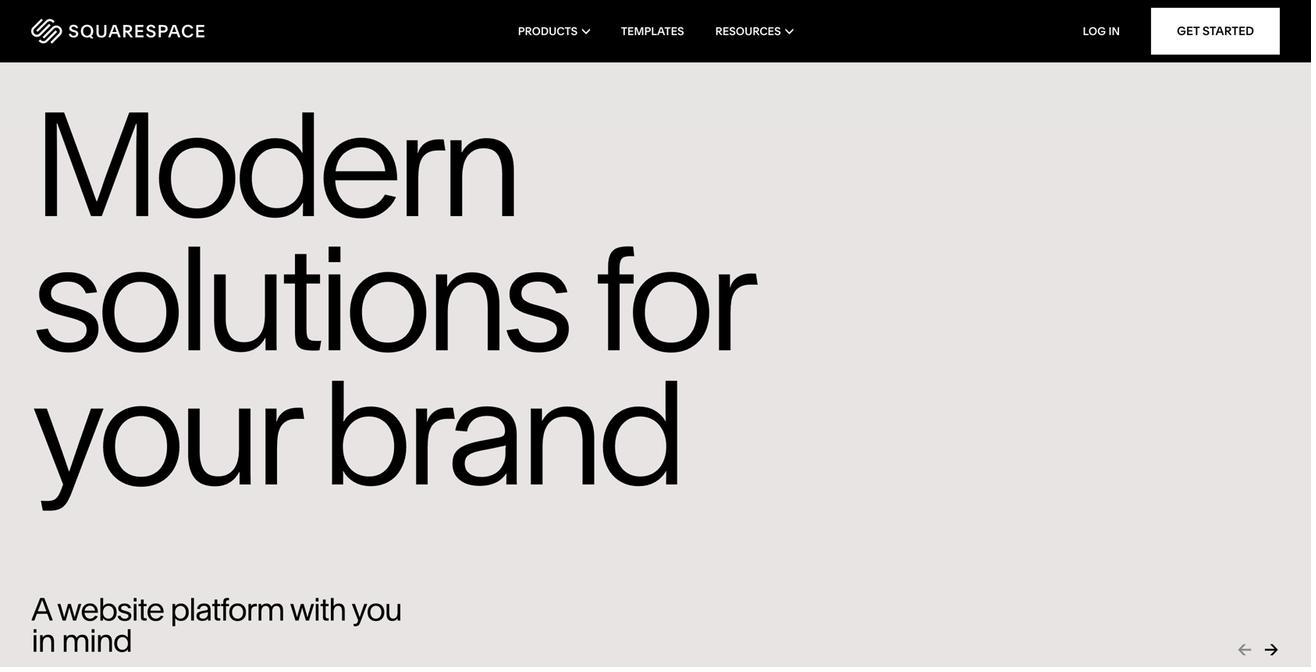 Task type: vqa. For each thing, say whether or not it's contained in the screenshot.
email
no



Task type: locate. For each thing, give the bounding box(es) containing it.
log
[[1083, 25, 1107, 38]]

a
[[31, 591, 51, 629]]

log             in
[[1083, 25, 1121, 38]]

templates
[[621, 25, 684, 38]]

website
[[57, 591, 164, 629]]

squarespace logo image
[[31, 19, 205, 44]]

you
[[352, 591, 402, 629]]

→
[[1265, 639, 1279, 660]]

your
[[31, 344, 294, 522]]

platform
[[170, 591, 284, 629]]

←
[[1238, 639, 1252, 660]]

a website platform with you in mind
[[31, 591, 402, 660]]

← button
[[1237, 639, 1254, 660]]

templates link
[[621, 0, 684, 62]]

in
[[1109, 25, 1121, 38]]

products button
[[518, 0, 590, 62]]

for
[[593, 210, 748, 388]]

modern
[[31, 76, 516, 253]]

started
[[1203, 24, 1255, 38]]



Task type: describe. For each thing, give the bounding box(es) containing it.
resources
[[716, 25, 781, 38]]

products
[[518, 25, 578, 38]]

solutions
[[31, 210, 567, 388]]

modern solutions for your brand
[[31, 76, 748, 522]]

squarespace logo link
[[31, 19, 281, 44]]

mind
[[61, 622, 132, 660]]

in
[[31, 622, 55, 660]]

brand
[[320, 344, 681, 522]]

get started link
[[1152, 8, 1280, 55]]

get
[[1178, 24, 1200, 38]]

with
[[290, 591, 346, 629]]

get started
[[1178, 24, 1255, 38]]

→ button
[[1263, 639, 1280, 660]]

log             in link
[[1083, 25, 1121, 38]]

resources button
[[716, 0, 794, 62]]



